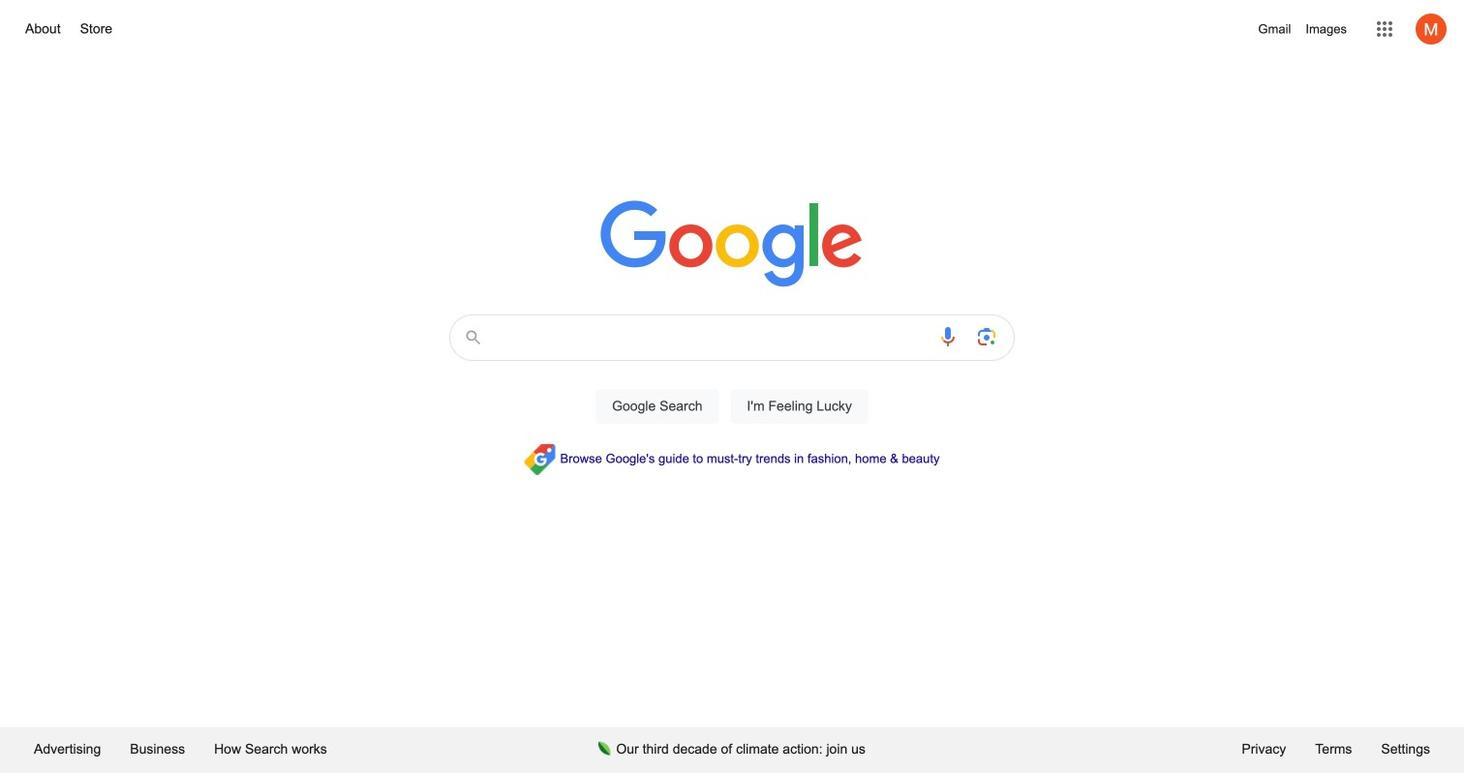 Task type: vqa. For each thing, say whether or not it's contained in the screenshot.
the E related to Blvd,
no



Task type: describe. For each thing, give the bounding box(es) containing it.
google image
[[601, 201, 864, 290]]

search by voice image
[[937, 325, 960, 349]]



Task type: locate. For each thing, give the bounding box(es) containing it.
search by image image
[[975, 325, 999, 349]]

None search field
[[19, 309, 1445, 447]]



